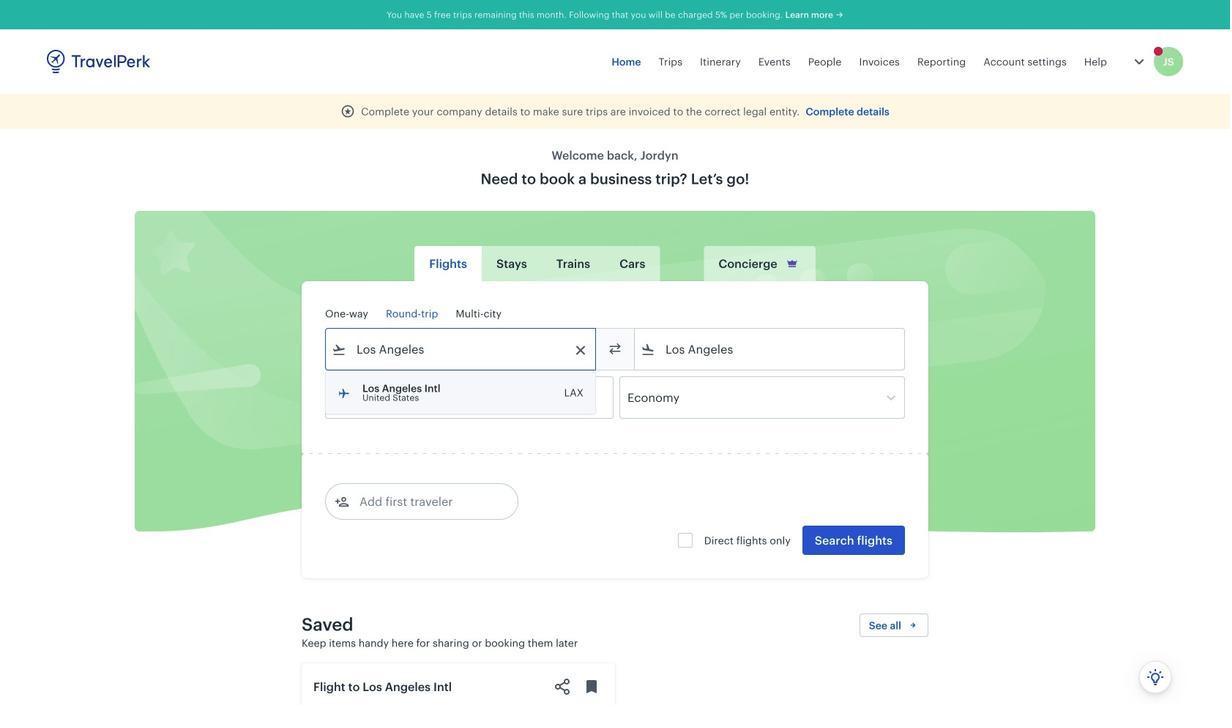 Task type: vqa. For each thing, say whether or not it's contained in the screenshot.
From search box
yes



Task type: describe. For each thing, give the bounding box(es) containing it.
From search field
[[347, 338, 577, 361]]

Depart text field
[[347, 377, 423, 418]]

To search field
[[656, 338, 886, 361]]



Task type: locate. For each thing, give the bounding box(es) containing it.
Return text field
[[434, 377, 510, 418]]

Add first traveler search field
[[349, 490, 502, 514]]



